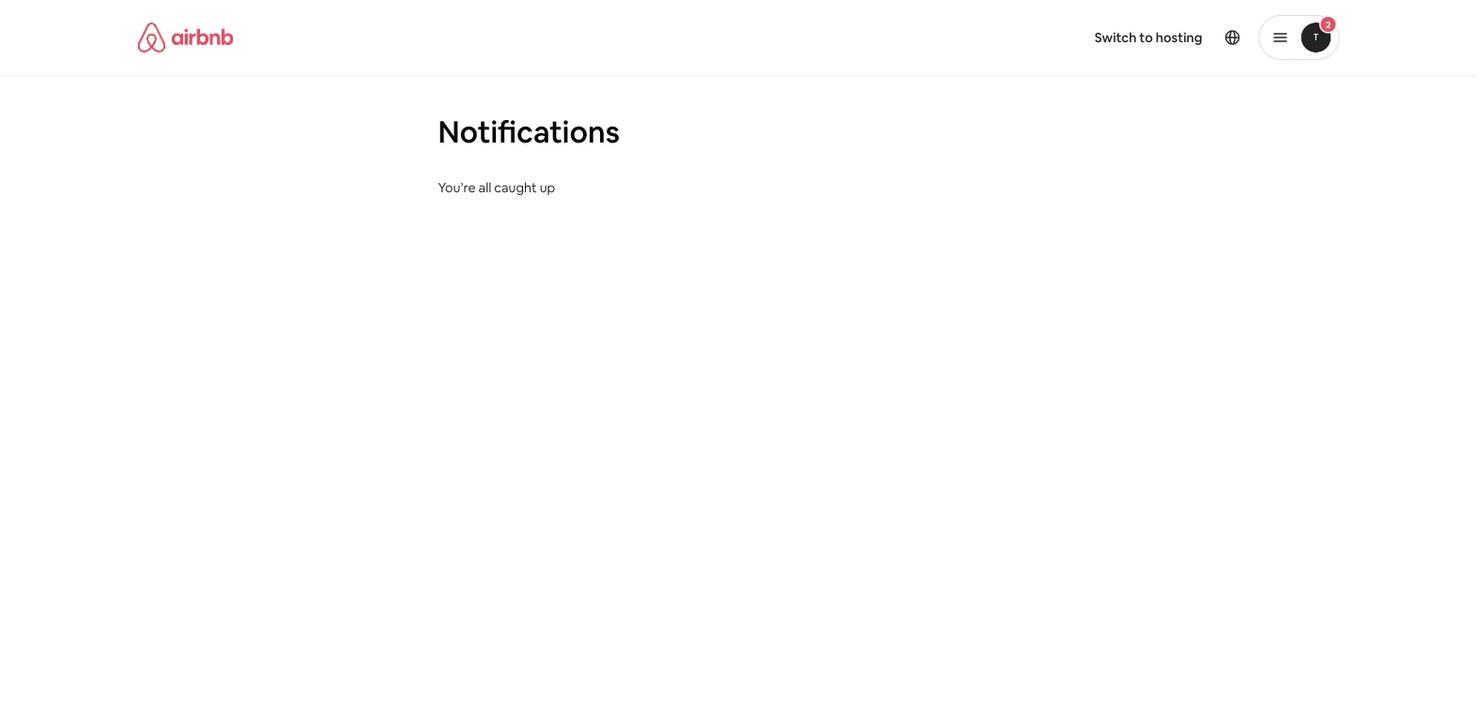 Task type: vqa. For each thing, say whether or not it's contained in the screenshot.
1st the
no



Task type: describe. For each thing, give the bounding box(es) containing it.
2
[[1326, 18, 1331, 31]]

notifications
[[438, 112, 620, 151]]

caught
[[494, 179, 537, 196]]

all
[[478, 179, 491, 196]]

switch
[[1095, 29, 1137, 46]]

2 button
[[1259, 15, 1339, 60]]



Task type: locate. For each thing, give the bounding box(es) containing it.
hosting
[[1156, 29, 1202, 46]]

you're all caught up
[[438, 179, 555, 196]]

you're
[[438, 179, 476, 196]]

switch to hosting
[[1095, 29, 1202, 46]]

to
[[1139, 29, 1153, 46]]

profile element
[[761, 0, 1339, 75]]

up
[[540, 179, 555, 196]]

switch to hosting link
[[1083, 18, 1214, 57]]



